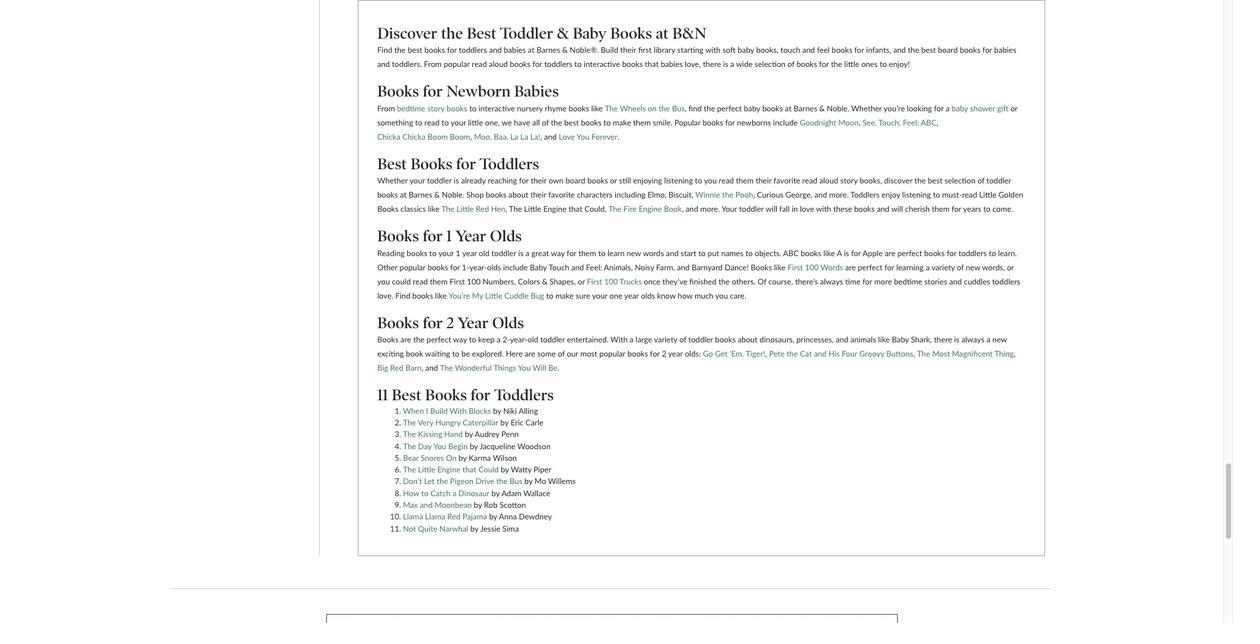 Task type: describe. For each thing, give the bounding box(es) containing it.
the down shark,
[[917, 349, 930, 359]]

for up 'books for newborn babies'
[[447, 45, 457, 55]]

are inside are perfect for learning a variety of new words, or you could read them first 100 numbers, colors & shapes, or
[[845, 263, 856, 272]]

& up goodnight
[[820, 104, 825, 113]]

books for 2 year olds
[[377, 313, 524, 332]]

niki
[[503, 406, 517, 416]]

books right these
[[854, 204, 875, 214]]

their inside discover the best toddler & baby books at b&n find the best books for toddlers and babies at barnes & noble®. build their first library starting with soft baby books, touch and feel books for infants, and the best board books for babies and toddlers. from popular read aloud books for toddlers to interactive books that babies love, there is a wide selection of books for the little ones to enjoy!
[[621, 45, 636, 55]]

great
[[532, 248, 549, 258]]

of inside or something to read to your little one, we have all of the best books to make them smile. popular books for newborns include
[[542, 118, 549, 127]]

a inside the 11 best books for toddlers when i build with blocks by niki alling the very hungry caterpillar by eric carle the kissing hand by audrey penn the day you begin by jacqueline woodson bear snores on by karma wilson the little engine that could by watty piper don't let the pigeon drive the bus by mo willems how to catch a dinosaur by adam wallace max and moonbean by rob scotton llama llama red pajama by anna dewdney not quite narwhal by jessie sima
[[453, 488, 457, 498]]

their left own
[[531, 176, 547, 186]]

the up catch
[[437, 477, 448, 486]]

the left fire
[[609, 204, 622, 214]]

you inside are perfect for learning a variety of new words, or you could read them first 100 numbers, colors & shapes, or
[[377, 277, 390, 286]]

anna
[[499, 512, 517, 522]]

begin
[[448, 441, 468, 451]]

2 inside books are the perfect way to keep a 2-year-old toddler entertained. with a large variety of toddler books about dinosaurs, princesses, and animals like baby shark, there is always a new exciting book waiting to be explored. here are some of our most popular books for 2 year olds:
[[662, 349, 667, 359]]

apple
[[863, 248, 883, 258]]

, curious george, and more. toddlers enjoy listening to must-read little golden books classics like
[[377, 190, 1024, 214]]

at down touch
[[785, 104, 792, 113]]

books up newborns
[[763, 104, 783, 113]]

popular inside discover the best toddler & baby books at b&n find the best books for toddlers and babies at barnes & noble®. build their first library starting with soft baby books, touch and feel books for infants, and the best board books for babies and toddlers. from popular read aloud books for toddlers to interactive books that babies love, there is a wide selection of books for the little ones to enjoy!
[[444, 59, 470, 69]]

you're
[[449, 291, 470, 300]]

first
[[638, 45, 652, 55]]

perfect inside books are the perfect way to keep a 2-year-old toddler entertained. with a large variety of toddler books about dinosaurs, princesses, and animals like baby shark, there is always a new exciting book waiting to be explored. here are some of our most popular books for 2 year olds:
[[427, 335, 451, 345]]

and down enjoy on the right of page
[[877, 204, 890, 214]]

toddler up golden
[[987, 176, 1012, 186]]

little down numbers,
[[485, 291, 503, 300]]

in
[[792, 204, 798, 214]]

0 vertical spatial toddlers
[[480, 154, 539, 173]]

board inside discover the best toddler & baby books at b&n find the best books for toddlers and babies at barnes & noble®. build their first library starting with soft baby books, touch and feel books for infants, and the best board books for babies and toddlers. from popular read aloud books for toddlers to interactive books that babies love, there is a wide selection of books for the little ones to enjoy!
[[938, 45, 958, 55]]

finished
[[690, 277, 717, 286]]

1 vertical spatial from
[[377, 104, 395, 113]]

and down toddler
[[489, 45, 502, 55]]

advertisement element
[[326, 614, 898, 623]]

be
[[549, 363, 558, 373]]

shop
[[467, 190, 484, 200]]

toddler down best books for toddlers on the top left of page
[[427, 176, 452, 186]]

a left 2-
[[497, 335, 501, 345]]

stories
[[925, 277, 948, 286]]

love
[[800, 204, 815, 214]]

little inside , curious george, and more. toddlers enjoy listening to must-read little golden books classics like
[[980, 190, 997, 200]]

1 horizontal spatial babies
[[661, 59, 683, 69]]

the little red hen link
[[442, 204, 506, 214]]

and right touch
[[571, 263, 584, 272]]

already
[[461, 176, 486, 186]]

books down touch
[[797, 59, 817, 69]]

for inside once they've finished the others. of course, there's always time for more bedtime stories and cuddles toddlers love. find books like
[[863, 277, 873, 286]]

about inside whether your toddler is already reaching for their own board books or still enjoying listening to you read them their favorite read aloud story books, discover the best selection of toddler books at barnes & noble. shop books about their favorite characters including elmo, biscuit,
[[509, 190, 529, 200]]

names
[[721, 248, 744, 258]]

the right discover
[[441, 24, 463, 42]]

b&n
[[673, 24, 707, 42]]

by left niki
[[493, 406, 501, 416]]

the most magnificent thing link
[[917, 349, 1014, 359]]

time
[[845, 277, 861, 286]]

them inside are perfect for learning a variety of new words, or you could read them first 100 numbers, colors & shapes, or
[[430, 277, 448, 286]]

and up enjoy!
[[894, 45, 906, 55]]

tiger!
[[746, 349, 766, 359]]

pete the cat and his four groovy buttons link
[[769, 349, 914, 359]]

books down the chicka chicka boom boom link
[[411, 154, 453, 173]]

best up toddlers.
[[408, 45, 423, 55]]

dinosaur
[[459, 488, 490, 498]]

goodnight moon , see, touch, feel: abc , chicka chicka boom boom , moo, baa, la la la! , and love you forever .
[[377, 118, 939, 141]]

once
[[644, 277, 661, 286]]

george,
[[786, 190, 813, 200]]

or down learn.
[[1007, 263, 1014, 272]]

animals
[[851, 335, 877, 345]]

see,
[[863, 118, 877, 127]]

1 chicka from the left
[[377, 132, 401, 141]]

0 vertical spatial noble.
[[827, 104, 850, 113]]

the left ones
[[831, 59, 843, 69]]

for up waiting
[[423, 313, 443, 332]]

could
[[479, 465, 499, 475]]

of
[[758, 277, 767, 286]]

baa,
[[494, 132, 509, 141]]

winnie
[[696, 190, 720, 200]]

how
[[678, 291, 693, 300]]

your inside or something to read to your little one, we have all of the best books to make them smile. popular books for newborns include
[[451, 118, 466, 127]]

learn
[[608, 248, 625, 258]]

0 vertical spatial bus
[[672, 104, 685, 113]]

make inside or something to read to your little one, we have all of the best books to make them smile. popular books for newborns include
[[613, 118, 631, 127]]

cherish
[[905, 204, 930, 214]]

read inside , curious george, and more. toddlers enjoy listening to must-read little golden books classics like
[[962, 190, 978, 200]]

of left our
[[558, 349, 565, 359]]

1 vertical spatial with
[[816, 204, 832, 214]]

2 horizontal spatial engine
[[639, 204, 662, 214]]

for up stories
[[947, 248, 957, 258]]

princesses,
[[797, 335, 834, 345]]

books, inside whether your toddler is already reaching for their own board books or still enjoying listening to you read them their favorite read aloud story books, discover the best selection of toddler books at barnes & noble. shop books about their favorite characters including elmo, biscuit,
[[860, 176, 882, 186]]

books up characters
[[588, 176, 608, 186]]

audrey
[[475, 430, 500, 439]]

toddlers inside reading books to your 1 year old toddler is a great way for them to learn new words and start to put names to objects. abc books like a is for apple are perfect books for toddlers to learn. other popular books for 1-year-olds include baby touch and feel: animals, noisy farm, and barnyard dance! books like
[[959, 248, 987, 258]]

love
[[559, 132, 575, 141]]

bedtime inside once they've finished the others. of course, there's always time for more bedtime stories and cuddles toddlers love. find books like
[[894, 277, 923, 286]]

others.
[[732, 277, 756, 286]]

engine inside the 11 best books for toddlers when i build with blocks by niki alling the very hungry caterpillar by eric carle the kissing hand by audrey penn the day you begin by jacqueline woodson bear snores on by karma wilson the little engine that could by watty piper don't let the pigeon drive the bus by mo willems how to catch a dinosaur by adam wallace max and moonbean by rob scotton llama llama red pajama by anna dewdney not quite narwhal by jessie sima
[[437, 465, 461, 475]]

books down from bedtime story books to interactive nursery rhyme books like the wheels on the bus , find the perfect baby books at barnes & noble. whether you're looking for a baby shower gift
[[703, 118, 723, 127]]

books inside once they've finished the others. of course, there's always time for more bedtime stories and cuddles toddlers love. find books like
[[413, 291, 433, 300]]

for up already
[[456, 154, 476, 173]]

best inside or something to read to your little one, we have all of the best books to make them smile. popular books for newborns include
[[564, 118, 579, 127]]

barn
[[406, 363, 422, 373]]

characters
[[577, 190, 613, 200]]

2-
[[503, 335, 510, 345]]

like inside books are the perfect way to keep a 2-year-old toddler entertained. with a large variety of toddler books about dinosaurs, princesses, and animals like baby shark, there is always a new exciting book waiting to be explored. here are some of our most popular books for 2 year olds:
[[879, 335, 890, 345]]

the right on
[[659, 104, 670, 113]]

on
[[648, 104, 657, 113]]

for down must-
[[952, 204, 962, 214]]

the left kissing
[[403, 430, 416, 439]]

to up words,
[[989, 248, 996, 258]]

your
[[722, 204, 737, 214]]

the little engine that could link
[[403, 465, 499, 475]]

1 vertical spatial best
[[377, 154, 407, 173]]

wonderful
[[455, 363, 492, 373]]

the up the little red hen , the little engine that could, the fire engine book , and more. your toddler will fall in love with these books and will cherish them for years to come.
[[722, 190, 734, 200]]

books are the perfect way to keep a 2-year-old toddler entertained. with a large variety of toddler books about dinosaurs, princesses, and animals like baby shark, there is always a new exciting book waiting to be explored. here are some of our most popular books for 2 year olds:
[[377, 335, 1007, 359]]

not quite narwhal link
[[403, 524, 469, 533]]

baby up newborns
[[744, 104, 761, 113]]

1 horizontal spatial engine
[[543, 204, 567, 214]]

discover
[[884, 176, 913, 186]]

0 horizontal spatial bedtime
[[397, 104, 425, 113]]

newborn
[[446, 82, 511, 101]]

2 vertical spatial you
[[716, 291, 728, 300]]

for left apple
[[851, 248, 861, 258]]

toddlers inside , curious george, and more. toddlers enjoy listening to must-read little golden books classics like
[[851, 190, 880, 200]]

smile.
[[653, 118, 673, 127]]

olds inside reading books to your 1 year old toddler is a great way for them to learn new words and start to put names to objects. abc books like a is for apple are perfect books for toddlers to learn. other popular books for 1-year-olds include baby touch and feel: animals, noisy farm, and barnyard dance! books like
[[487, 263, 501, 272]]

max and moonbean link
[[403, 500, 472, 510]]

always inside books are the perfect way to keep a 2-year-old toddler entertained. with a large variety of toddler books about dinosaurs, princesses, and animals like baby shark, there is always a new exciting book waiting to be explored. here are some of our most popular books for 2 year olds:
[[962, 335, 985, 345]]

old inside books are the perfect way to keep a 2-year-old toddler entertained. with a large variety of toddler books about dinosaurs, princesses, and animals like baby shark, there is always a new exciting book waiting to be explored. here are some of our most popular books for 2 year olds:
[[528, 335, 538, 345]]

noisy
[[635, 263, 654, 272]]

books up reading
[[377, 227, 419, 245]]

to down the bedtime story books link at the left
[[442, 118, 449, 127]]

the right hen
[[509, 204, 522, 214]]

about inside books are the perfect way to keep a 2-year-old toddler entertained. with a large variety of toddler books about dinosaurs, princesses, and animals like baby shark, there is always a new exciting book waiting to be explored. here are some of our most popular books for 2 year olds:
[[738, 335, 758, 345]]

a inside discover the best toddler & baby books at b&n find the best books for toddlers and babies at barnes & noble®. build their first library starting with soft baby books, touch and feel books for infants, and the best board books for babies and toddlers. from popular read aloud books for toddlers to interactive books that babies love, there is a wide selection of books for the little ones to enjoy!
[[731, 59, 734, 69]]

listening inside whether your toddler is already reaching for their own board books or still enjoying listening to you read them their favorite read aloud story books, discover the best selection of toddler books at barnes & noble. shop books about their favorite characters including elmo, biscuit,
[[664, 176, 693, 186]]

0 horizontal spatial interactive
[[479, 104, 515, 113]]

or up sure
[[578, 277, 585, 286]]

for down feel
[[819, 59, 829, 69]]

1 boom from the left
[[428, 132, 448, 141]]

to inside whether your toddler is already reaching for their own board books or still enjoying listening to you read them their favorite read aloud story books, discover the best selection of toddler books at barnes & noble. shop books about their favorite characters including elmo, biscuit,
[[695, 176, 702, 186]]

for inside whether your toddler is already reaching for their own board books or still enjoying listening to you read them their favorite read aloud story books, discover the best selection of toddler books at barnes & noble. shop books about their favorite characters including elmo, biscuit,
[[519, 176, 529, 186]]

books right reading
[[407, 248, 427, 258]]

reading
[[377, 248, 405, 258]]

their up curious
[[756, 176, 772, 186]]

books up babies
[[510, 59, 531, 69]]

with inside books are the perfect way to keep a 2-year-old toddler entertained. with a large variety of toddler books about dinosaurs, princesses, and animals like baby shark, there is always a new exciting book waiting to be explored. here are some of our most popular books for 2 year olds:
[[611, 335, 628, 345]]

moonbean
[[435, 500, 472, 510]]

babies
[[514, 82, 559, 101]]

build inside discover the best toddler & baby books at b&n find the best books for toddlers and babies at barnes & noble®. build their first library starting with soft baby books, touch and feel books for infants, and the best board books for babies and toddlers. from popular read aloud books for toddlers to interactive books that babies love, there is a wide selection of books for the little ones to enjoy!
[[601, 45, 619, 55]]

& right toddler
[[557, 24, 569, 42]]

you inside go get 'em, tiger! , pete the cat and his four groovy buttons , the most magnificent thing , big red barn , and the wonderful things you will be .
[[518, 363, 531, 373]]

and down start
[[677, 263, 690, 272]]

you're my little cuddle bug to make sure your one year olds know how much you care.
[[449, 291, 747, 300]]

ones
[[862, 59, 878, 69]]

own
[[549, 176, 564, 186]]

little right hen
[[524, 204, 541, 214]]

bear snores on link
[[403, 453, 457, 463]]

feel: inside reading books to your 1 year old toddler is a great way for them to learn new words and start to put names to objects. abc books like a is for apple are perfect books for toddlers to learn. other popular books for 1-year-olds include baby touch and feel: animals, noisy farm, and barnyard dance! books like
[[586, 263, 602, 272]]

little inside discover the best toddler & baby books at b&n find the best books for toddlers and babies at barnes & noble®. build their first library starting with soft baby books, touch and feel books for infants, and the best board books for babies and toddlers. from popular read aloud books for toddlers to interactive books that babies love, there is a wide selection of books for the little ones to enjoy!
[[845, 59, 860, 69]]

books, inside discover the best toddler & baby books at b&n find the best books for toddlers and babies at barnes & noble®. build their first library starting with soft baby books, touch and feel books for infants, and the best board books for babies and toddlers. from popular read aloud books for toddlers to interactive books that babies love, there is a wide selection of books for the little ones to enjoy!
[[756, 45, 779, 55]]

be
[[462, 349, 470, 359]]

toddler up "go" at the bottom of page
[[689, 335, 713, 345]]

0 horizontal spatial story
[[427, 104, 445, 113]]

and inside the 11 best books for toddlers when i build with blocks by niki alling the very hungry caterpillar by eric carle the kissing hand by audrey penn the day you begin by jacqueline woodson bear snores on by karma wilson the little engine that could by watty piper don't let the pigeon drive the bus by mo willems how to catch a dinosaur by adam wallace max and moonbean by rob scotton llama llama red pajama by anna dewdney not quite narwhal by jessie sima
[[420, 500, 433, 510]]

books up get
[[715, 335, 736, 345]]

to left 'learn'
[[598, 248, 606, 258]]

will
[[533, 363, 547, 373]]

1 horizontal spatial favorite
[[774, 176, 801, 186]]

to right names
[[746, 248, 753, 258]]

are up book
[[401, 335, 411, 345]]

0 horizontal spatial babies
[[504, 45, 526, 55]]

1 horizontal spatial whether
[[852, 104, 882, 113]]

them down must-
[[932, 204, 950, 214]]

read up the george,
[[802, 176, 818, 186]]

way inside reading books to your 1 year old toddler is a great way for them to learn new words and start to put names to objects. abc books like a is for apple are perfect books for toddlers to learn. other popular books for 1-year-olds include baby touch and feel: animals, noisy farm, and barnyard dance! books like
[[551, 248, 565, 258]]

his
[[829, 349, 840, 359]]

when
[[403, 406, 424, 416]]

years
[[963, 204, 982, 214]]

1 la from the left
[[511, 132, 518, 141]]

the inside whether your toddler is already reaching for their own board books or still enjoying listening to you read them their favorite read aloud story books, discover the best selection of toddler books at barnes & noble. shop books about their favorite characters including elmo, biscuit,
[[915, 176, 926, 186]]

baby inside discover the best toddler & baby books at b&n find the best books for toddlers and babies at barnes & noble®. build their first library starting with soft baby books, touch and feel books for infants, and the best board books for babies and toddlers. from popular read aloud books for toddlers to interactive books that babies love, there is a wide selection of books for the little ones to enjoy!
[[573, 24, 607, 42]]

the right find in the top of the page
[[704, 104, 715, 113]]

year inside reading books to your 1 year old toddler is a great way for them to learn new words and start to put names to objects. abc books like a is for apple are perfect books for toddlers to learn. other popular books for 1-year-olds include baby touch and feel: animals, noisy farm, and barnyard dance! books like
[[462, 248, 477, 258]]

starting
[[677, 45, 704, 55]]

2 chicka from the left
[[403, 132, 426, 141]]

touch,
[[879, 118, 901, 127]]

at up library
[[656, 24, 669, 42]]

how to catch a dinosaur link
[[403, 488, 490, 498]]

perfect up newborns
[[717, 104, 742, 113]]

a inside reading books to your 1 year old toddler is a great way for them to learn new words and start to put names to objects. abc books like a is for apple are perfect books for toddlers to learn. other popular books for 1-year-olds include baby touch and feel: animals, noisy farm, and barnyard dance! books like
[[526, 248, 530, 258]]

and up farm,
[[666, 248, 679, 258]]

2 boom from the left
[[450, 132, 470, 141]]

1 vertical spatial more.
[[700, 204, 720, 214]]

a inside are perfect for learning a variety of new words, or you could read them first 100 numbers, colors & shapes, or
[[926, 263, 930, 272]]

1 inside reading books to your 1 year old toddler is a great way for them to learn new words and start to put names to objects. abc books like a is for apple are perfect books for toddlers to learn. other popular books for 1-year-olds include baby touch and feel: animals, noisy farm, and barnyard dance! books like
[[456, 248, 461, 258]]

for up the bedtime story books link at the left
[[423, 82, 443, 101]]

new inside reading books to your 1 year old toddler is a great way for them to learn new words and start to put names to objects. abc books like a is for apple are perfect books for toddlers to learn. other popular books for 1-year-olds include baby touch and feel: animals, noisy farm, and barnyard dance! books like
[[627, 248, 641, 258]]

by right hand
[[465, 430, 473, 439]]

toddlers up 'books for newborn babies'
[[459, 45, 487, 55]]

read up winnie the pooh link
[[719, 176, 734, 186]]

to up forever
[[604, 118, 611, 127]]

the up toddlers.
[[394, 45, 406, 55]]

willems
[[548, 477, 576, 486]]

and left toddlers.
[[377, 59, 390, 69]]

books right rhyme
[[569, 104, 589, 113]]

care.
[[730, 291, 747, 300]]

infants,
[[866, 45, 892, 55]]

something
[[377, 118, 413, 127]]

you inside the 11 best books for toddlers when i build with blocks by niki alling the very hungry caterpillar by eric carle the kissing hand by audrey penn the day you begin by jacqueline woodson bear snores on by karma wilson the little engine that could by watty piper don't let the pigeon drive the bus by mo willems how to catch a dinosaur by adam wallace max and moonbean by rob scotton llama llama red pajama by anna dewdney not quite narwhal by jessie sima
[[434, 441, 446, 451]]

for inside are perfect for learning a variety of new words, or you could read them first 100 numbers, colors & shapes, or
[[885, 263, 895, 272]]

toddler inside reading books to your 1 year old toddler is a great way for them to learn new words and start to put names to objects. abc books like a is for apple are perfect books for toddlers to learn. other popular books for 1-year-olds include baby touch and feel: animals, noisy farm, and barnyard dance! books like
[[492, 248, 516, 258]]

rob
[[484, 500, 498, 510]]

old inside reading books to your 1 year old toddler is a great way for them to learn new words and start to put names to objects. abc books like a is for apple are perfect books for toddlers to learn. other popular books for 1-year-olds include baby touch and feel: animals, noisy farm, and barnyard dance! books like
[[479, 248, 490, 258]]

hand
[[444, 430, 463, 439]]

jacqueline
[[480, 441, 516, 451]]

like up course,
[[774, 263, 786, 272]]

and left feel
[[803, 45, 815, 55]]

year- inside books are the perfect way to keep a 2-year-old toddler entertained. with a large variety of toddler books about dinosaurs, princesses, and animals like baby shark, there is always a new exciting book waiting to be explored. here are some of our most popular books for 2 year olds:
[[510, 335, 528, 345]]

your left one
[[592, 291, 608, 300]]

for up shower
[[983, 45, 993, 55]]

first 100 trucks link
[[587, 277, 642, 286]]

for up touch
[[567, 248, 577, 258]]

the up adam
[[496, 477, 508, 486]]

way inside books are the perfect way to keep a 2-year-old toddler entertained. with a large variety of toddler books about dinosaurs, princesses, and animals like baby shark, there is always a new exciting book waiting to be explored. here are some of our most popular books for 2 year olds:
[[453, 335, 467, 345]]

by right on
[[459, 453, 467, 463]]

olds for books for 2 year olds
[[492, 313, 524, 332]]

year inside books are the perfect way to keep a 2-year-old toddler entertained. with a large variety of toddler books about dinosaurs, princesses, and animals like baby shark, there is always a new exciting book waiting to be explored. here are some of our most popular books for 2 year olds:
[[668, 349, 683, 359]]

1 vertical spatial make
[[556, 291, 574, 300]]

find
[[689, 104, 702, 113]]

to down 'books for newborn babies'
[[469, 104, 477, 113]]

year for 1
[[456, 227, 486, 245]]

with inside the 11 best books for toddlers when i build with blocks by niki alling the very hungry caterpillar by eric carle the kissing hand by audrey penn the day you begin by jacqueline woodson bear snores on by karma wilson the little engine that could by watty piper don't let the pigeon drive the bus by mo willems how to catch a dinosaur by adam wallace max and moonbean by rob scotton llama llama red pajama by anna dewdney not quite narwhal by jessie sima
[[450, 406, 467, 416]]

to right "years"
[[984, 204, 991, 214]]

interactive inside discover the best toddler & baby books at b&n find the best books for toddlers and babies at barnes & noble®. build their first library starting with soft baby books, touch and feel books for infants, and the best board books for babies and toddlers. from popular read aloud books for toddlers to interactive books that babies love, there is a wide selection of books for the little ones to enjoy!
[[584, 59, 620, 69]]

toddlers inside once they've finished the others. of course, there's always time for more bedtime stories and cuddles toddlers love. find books like
[[993, 277, 1021, 286]]

the inside books are the perfect way to keep a 2-year-old toddler entertained. with a large variety of toddler books about dinosaurs, princesses, and animals like baby shark, there is always a new exciting book waiting to be explored. here are some of our most popular books for 2 year olds:
[[413, 335, 425, 345]]

is right a
[[844, 248, 849, 258]]

very
[[418, 418, 434, 427]]

0 vertical spatial 2
[[446, 313, 454, 332]]

barnes inside discover the best toddler & baby books at b&n find the best books for toddlers and babies at barnes & noble®. build their first library starting with soft baby books, touch and feel books for infants, and the best board books for babies and toddlers. from popular read aloud books for toddlers to interactive books that babies love, there is a wide selection of books for the little ones to enjoy!
[[537, 45, 560, 55]]

new inside are perfect for learning a variety of new words, or you could read them first 100 numbers, colors & shapes, or
[[966, 263, 981, 272]]

and inside once they've finished the others. of course, there's always time for more bedtime stories and cuddles toddlers love. find books like
[[950, 277, 962, 286]]

by left mo
[[525, 477, 533, 486]]

first 100 words link
[[788, 263, 843, 272]]

aloud inside whether your toddler is already reaching for their own board books or still enjoying listening to you read them their favorite read aloud story books, discover the best selection of toddler books at barnes & noble. shop books about their favorite characters including elmo, biscuit,
[[820, 176, 839, 186]]

1 vertical spatial that
[[569, 204, 583, 214]]

by left 'eric'
[[501, 418, 509, 427]]

most
[[932, 349, 950, 359]]

still
[[619, 176, 631, 186]]

and inside , curious george, and more. toddlers enjoy listening to must-read little golden books classics like
[[815, 190, 827, 200]]

toddler down pooh
[[739, 204, 764, 214]]

at down toddler
[[528, 45, 535, 55]]

by down pajama
[[471, 524, 479, 533]]

to left be
[[452, 349, 460, 359]]

hungry
[[436, 418, 461, 427]]

0 vertical spatial 1
[[446, 227, 452, 245]]

go
[[703, 349, 713, 359]]

for inside or something to read to your little one, we have all of the best books to make them smile. popular books for newborns include
[[725, 118, 735, 127]]

barnes inside whether your toddler is already reaching for their own board books or still enjoying listening to you read them their favorite read aloud story books, discover the best selection of toddler books at barnes & noble. shop books about their favorite characters including elmo, biscuit,
[[409, 190, 432, 200]]

1 horizontal spatial year
[[624, 291, 639, 300]]

once they've finished the others. of course, there's always time for more bedtime stories and cuddles toddlers love. find books like
[[377, 277, 1021, 300]]

toddler up some
[[540, 335, 565, 345]]

read inside are perfect for learning a variety of new words, or you could read them first 100 numbers, colors & shapes, or
[[413, 277, 428, 286]]

0 horizontal spatial favorite
[[548, 190, 575, 200]]

the left wheels
[[605, 104, 618, 113]]

a right looking
[[946, 104, 950, 113]]



Task type: locate. For each thing, give the bounding box(es) containing it.
is inside discover the best toddler & baby books at b&n find the best books for toddlers and babies at barnes & noble®. build their first library starting with soft baby books, touch and feel books for infants, and the best board books for babies and toddlers. from popular read aloud books for toddlers to interactive books that babies love, there is a wide selection of books for the little ones to enjoy!
[[723, 59, 729, 69]]

go get 'em, tiger! link
[[703, 349, 766, 359]]

feel: inside goodnight moon , see, touch, feel: abc , chicka chicka boom boom , moo, baa, la la la! , and love you forever .
[[903, 118, 919, 127]]

that inside discover the best toddler & baby books at b&n find the best books for toddlers and babies at barnes & noble®. build their first library starting with soft baby books, touch and feel books for infants, and the best board books for babies and toddlers. from popular read aloud books for toddlers to interactive books that babies love, there is a wide selection of books for the little ones to enjoy!
[[645, 59, 659, 69]]

1 vertical spatial listening
[[902, 190, 931, 200]]

year for 2
[[458, 313, 489, 332]]

shower
[[970, 104, 996, 113]]

2 horizontal spatial red
[[476, 204, 489, 214]]

narwhal
[[440, 524, 469, 533]]

from bedtime story books to interactive nursery rhyme books like the wheels on the bus , find the perfect baby books at barnes & noble. whether you're looking for a baby shower gift
[[377, 104, 1009, 113]]

11
[[377, 386, 388, 404]]

1 vertical spatial bus
[[510, 477, 523, 486]]

feel: down looking
[[903, 118, 919, 127]]

books inside the 11 best books for toddlers when i build with blocks by niki alling the very hungry caterpillar by eric carle the kissing hand by audrey penn the day you begin by jacqueline woodson bear snores on by karma wilson the little engine that could by watty piper don't let the pigeon drive the bus by mo willems how to catch a dinosaur by adam wallace max and moonbean by rob scotton llama llama red pajama by anna dewdney not quite narwhal by jessie sima
[[425, 386, 467, 404]]

moon
[[839, 118, 859, 127]]

them inside whether your toddler is already reaching for their own board books or still enjoying listening to you read them their favorite read aloud story books, discover the best selection of toddler books at barnes & noble. shop books about their favorite characters including elmo, biscuit,
[[736, 176, 754, 186]]

for right reaching
[[519, 176, 529, 186]]

books down love.
[[377, 313, 419, 332]]

we
[[502, 118, 512, 127]]

bedtime down learning
[[894, 277, 923, 286]]

watty
[[511, 465, 532, 475]]

1 horizontal spatial new
[[966, 263, 981, 272]]

that down first
[[645, 59, 659, 69]]

best inside the 11 best books for toddlers when i build with blocks by niki alling the very hungry caterpillar by eric carle the kissing hand by audrey penn the day you begin by jacqueline woodson bear snores on by karma wilson the little engine that could by watty piper don't let the pigeon drive the bus by mo willems how to catch a dinosaur by adam wallace max and moonbean by rob scotton llama llama red pajama by anna dewdney not quite narwhal by jessie sima
[[392, 386, 422, 404]]

1 horizontal spatial variety
[[932, 263, 955, 272]]

by down 'rob'
[[489, 512, 497, 522]]

variety right large on the bottom right
[[654, 335, 678, 345]]

books up hen
[[486, 190, 507, 200]]

0 vertical spatial aloud
[[489, 59, 508, 69]]

selection inside whether your toddler is already reaching for their own board books or still enjoying listening to you read them their favorite read aloud story books, discover the best selection of toddler books at barnes & noble. shop books about their favorite characters including elmo, biscuit,
[[945, 176, 976, 186]]

first for first 100 trucks
[[587, 277, 602, 286]]

is inside whether your toddler is already reaching for their own board books or still enjoying listening to you read them their favorite read aloud story books, discover the best selection of toddler books at barnes & noble. shop books about their favorite characters including elmo, biscuit,
[[454, 176, 459, 186]]

include right newborns
[[773, 118, 798, 127]]

baby inside discover the best toddler & baby books at b&n find the best books for toddlers and babies at barnes & noble®. build their first library starting with soft baby books, touch and feel books for infants, and the best board books for babies and toddlers. from popular read aloud books for toddlers to interactive books that babies love, there is a wide selection of books for the little ones to enjoy!
[[738, 45, 754, 55]]

2
[[446, 313, 454, 332], [662, 349, 667, 359]]

1 horizontal spatial always
[[962, 335, 985, 345]]

favorite
[[774, 176, 801, 186], [548, 190, 575, 200]]

for inside books are the perfect way to keep a 2-year-old toddler entertained. with a large variety of toddler books about dinosaurs, princesses, and animals like baby shark, there is always a new exciting book waiting to be explored. here are some of our most popular books for 2 year olds:
[[650, 349, 660, 359]]

1 vertical spatial books,
[[860, 176, 882, 186]]

2 llama from the left
[[425, 512, 445, 522]]

baby up the buttons
[[892, 335, 909, 345]]

1 vertical spatial always
[[962, 335, 985, 345]]

1 vertical spatial noble.
[[442, 190, 465, 200]]

1 horizontal spatial board
[[938, 45, 958, 55]]

include inside reading books to your 1 year old toddler is a great way for them to learn new words and start to put names to objects. abc books like a is for apple are perfect books for toddlers to learn. other popular books for 1-year-olds include baby touch and feel: animals, noisy farm, and barnyard dance! books like
[[503, 263, 528, 272]]

year up 1-
[[462, 248, 477, 258]]

our
[[567, 349, 578, 359]]

biscuit,
[[669, 190, 694, 200]]

1 horizontal spatial build
[[601, 45, 619, 55]]

old
[[479, 248, 490, 258], [528, 335, 538, 345]]

they've
[[663, 277, 688, 286]]

all
[[532, 118, 540, 127]]

best up when
[[392, 386, 422, 404]]

2 horizontal spatial new
[[993, 335, 1007, 345]]

or inside whether your toddler is already reaching for their own board books or still enjoying listening to you read them their favorite read aloud story books, discover the best selection of toddler books at barnes & noble. shop books about their favorite characters including elmo, biscuit,
[[610, 176, 617, 186]]

put
[[708, 248, 719, 258]]

read inside discover the best toddler & baby books at b&n find the best books for toddlers and babies at barnes & noble®. build their first library starting with soft baby books, touch and feel books for infants, and the best board books for babies and toddlers. from popular read aloud books for toddlers to interactive books that babies love, there is a wide selection of books for the little ones to enjoy!
[[472, 59, 487, 69]]

interactive down noble®.
[[584, 59, 620, 69]]

penn
[[502, 430, 519, 439]]

0 horizontal spatial .
[[558, 363, 560, 373]]

rhyme
[[545, 104, 567, 113]]

and inside books are the perfect way to keep a 2-year-old toddler entertained. with a large variety of toddler books about dinosaurs, princesses, and animals like baby shark, there is always a new exciting book waiting to be explored. here are some of our most popular books for 2 year olds:
[[836, 335, 849, 345]]

0 vertical spatial selection
[[755, 59, 786, 69]]

1 vertical spatial olds
[[641, 291, 655, 300]]

100 inside are perfect for learning a variety of new words, or you could read them first 100 numbers, colors & shapes, or
[[467, 277, 481, 286]]

best inside whether your toddler is already reaching for their own board books or still enjoying listening to you read them their favorite read aloud story books, discover the best selection of toddler books at barnes & noble. shop books about their favorite characters including elmo, biscuit,
[[928, 176, 943, 186]]

1 horizontal spatial more.
[[829, 190, 849, 200]]

aloud up these
[[820, 176, 839, 186]]

of inside are perfect for learning a variety of new words, or you could read them first 100 numbers, colors & shapes, or
[[957, 263, 964, 272]]

1 vertical spatial with
[[450, 406, 467, 416]]

the inside or something to read to your little one, we have all of the best books to make them smile. popular books for newborns include
[[551, 118, 562, 127]]

2 horizontal spatial popular
[[600, 349, 626, 359]]

1 horizontal spatial red
[[447, 512, 461, 522]]

2 horizontal spatial you
[[577, 132, 590, 141]]

1 horizontal spatial interactive
[[584, 59, 620, 69]]

go get 'em, tiger! , pete the cat and his four groovy buttons , the most magnificent thing , big red barn , and the wonderful things you will be .
[[377, 349, 1016, 373]]

0 horizontal spatial way
[[453, 335, 467, 345]]

olds:
[[685, 349, 701, 359]]

1 horizontal spatial bedtime
[[894, 277, 923, 286]]

boom down the bedtime story books link at the left
[[428, 132, 448, 141]]

to inside , curious george, and more. toddlers enjoy listening to must-read little golden books classics like
[[933, 190, 941, 200]]

100 for first 100 words
[[805, 263, 819, 272]]

for
[[447, 45, 457, 55], [855, 45, 864, 55], [983, 45, 993, 55], [533, 59, 542, 69], [819, 59, 829, 69], [423, 82, 443, 101], [934, 104, 944, 113], [725, 118, 735, 127], [456, 154, 476, 173], [519, 176, 529, 186], [952, 204, 962, 214], [423, 227, 443, 245], [567, 248, 577, 258], [851, 248, 861, 258], [947, 248, 957, 258], [450, 263, 460, 272], [885, 263, 895, 272], [863, 277, 873, 286], [423, 313, 443, 332], [650, 349, 660, 359], [471, 386, 491, 404]]

there
[[703, 59, 721, 69], [934, 335, 952, 345]]

1 horizontal spatial first
[[587, 277, 602, 286]]

red inside go get 'em, tiger! , pete the cat and his four groovy buttons , the most magnificent thing , big red barn , and the wonderful things you will be .
[[390, 363, 404, 373]]

first 100 words
[[788, 263, 843, 272]]

2 will from the left
[[892, 204, 903, 214]]

1 down books for 1 year olds
[[456, 248, 461, 258]]

0 vertical spatial favorite
[[774, 176, 801, 186]]

the down when
[[403, 418, 416, 427]]

are inside reading books to your 1 year old toddler is a great way for them to learn new words and start to put names to objects. abc books like a is for apple are perfect books for toddlers to learn. other popular books for 1-year-olds include baby touch and feel: animals, noisy farm, and barnyard dance! books like
[[885, 248, 896, 258]]

your inside reading books to your 1 year old toddler is a great way for them to learn new words and start to put names to objects. abc books like a is for apple are perfect books for toddlers to learn. other popular books for 1-year-olds include baby touch and feel: animals, noisy farm, and barnyard dance! books like
[[439, 248, 454, 258]]

0 vertical spatial popular
[[444, 59, 470, 69]]

2 vertical spatial new
[[993, 335, 1007, 345]]

0 horizontal spatial selection
[[755, 59, 786, 69]]

discover
[[377, 24, 438, 42]]

0 vertical spatial little
[[845, 59, 860, 69]]

them right could on the left of the page
[[430, 277, 448, 286]]

2 vertical spatial that
[[463, 465, 477, 475]]

0 vertical spatial way
[[551, 248, 565, 258]]

books inside , curious george, and more. toddlers enjoy listening to must-read little golden books classics like
[[377, 204, 399, 214]]

1 will from the left
[[766, 204, 778, 214]]

1 horizontal spatial feel:
[[903, 118, 919, 127]]

1 horizontal spatial little
[[845, 59, 860, 69]]

2 vertical spatial you
[[434, 441, 446, 451]]

have
[[514, 118, 530, 127]]

story up the chicka chicka boom boom link
[[427, 104, 445, 113]]

new
[[627, 248, 641, 258], [966, 263, 981, 272], [993, 335, 1007, 345]]

books down toddlers.
[[377, 82, 419, 101]]

build inside the 11 best books for toddlers when i build with blocks by niki alling the very hungry caterpillar by eric carle the kissing hand by audrey penn the day you begin by jacqueline woodson bear snores on by karma wilson the little engine that could by watty piper don't let the pigeon drive the bus by mo willems how to catch a dinosaur by adam wallace max and moonbean by rob scotton llama llama red pajama by anna dewdney not quite narwhal by jessie sima
[[430, 406, 448, 416]]

books up of
[[751, 263, 772, 272]]

100 up one
[[604, 277, 618, 286]]

,
[[685, 104, 687, 113], [859, 118, 861, 127], [937, 118, 939, 127], [470, 132, 472, 141], [540, 132, 542, 141], [754, 190, 755, 200], [506, 204, 507, 214], [682, 204, 684, 214], [766, 349, 767, 359], [914, 349, 915, 359], [1014, 349, 1016, 359], [422, 363, 423, 373]]

like inside once they've finished the others. of course, there's always time for more bedtime stories and cuddles toddlers love. find books like
[[435, 291, 447, 300]]

2 horizontal spatial first
[[788, 263, 803, 272]]

will left the fall
[[766, 204, 778, 214]]

are perfect for learning a variety of new words, or you could read them first 100 numbers, colors & shapes, or
[[377, 263, 1014, 286]]

way up be
[[453, 335, 467, 345]]

100
[[805, 263, 819, 272], [467, 277, 481, 286], [604, 277, 618, 286]]

dance!
[[725, 263, 749, 272]]

& inside are perfect for learning a variety of new words, or you could read them first 100 numbers, colors & shapes, or
[[542, 277, 548, 286]]

0 horizontal spatial la
[[511, 132, 518, 141]]

0 horizontal spatial include
[[503, 263, 528, 272]]

blocks
[[469, 406, 491, 416]]

story inside whether your toddler is already reaching for their own board books or still enjoying listening to you read them their favorite read aloud story books, discover the best selection of toddler books at barnes & noble. shop books about their favorite characters including elmo, biscuit,
[[841, 176, 858, 186]]

0 horizontal spatial variety
[[654, 335, 678, 345]]

0 vertical spatial build
[[601, 45, 619, 55]]

big
[[377, 363, 388, 373]]

best
[[467, 24, 497, 42], [377, 154, 407, 173], [392, 386, 422, 404]]

books inside books are the perfect way to keep a 2-year-old toddler entertained. with a large variety of toddler books about dinosaurs, princesses, and animals like baby shark, there is always a new exciting book waiting to be explored. here are some of our most popular books for 2 year olds:
[[377, 335, 399, 345]]

1 vertical spatial you
[[518, 363, 531, 373]]

old up some
[[528, 335, 538, 345]]

. inside goodnight moon , see, touch, feel: abc , chicka chicka boom boom , moo, baa, la la la! , and love you forever .
[[618, 132, 620, 141]]

0 vertical spatial barnes
[[537, 45, 560, 55]]

of inside whether your toddler is already reaching for their own board books or still enjoying listening to you read them their favorite read aloud story books, discover the best selection of toddler books at barnes & noble. shop books about their favorite characters including elmo, biscuit,
[[978, 176, 985, 186]]

include inside or something to read to your little one, we have all of the best books to make them smile. popular books for newborns include
[[773, 118, 798, 127]]

of up olds:
[[680, 335, 687, 345]]

find down could on the left of the page
[[396, 291, 411, 300]]

not
[[403, 524, 416, 533]]

0 vertical spatial listening
[[664, 176, 693, 186]]

new inside books are the perfect way to keep a 2-year-old toddler entertained. with a large variety of toddler books about dinosaurs, princesses, and animals like baby shark, there is always a new exciting book waiting to be explored. here are some of our most popular books for 2 year olds:
[[993, 335, 1007, 345]]

them inside reading books to your 1 year old toddler is a great way for them to learn new words and start to put names to objects. abc books like a is for apple are perfect books for toddlers to learn. other popular books for 1-year-olds include baby touch and feel: animals, noisy farm, and barnyard dance! books like
[[579, 248, 596, 258]]

0 horizontal spatial noble.
[[442, 190, 465, 200]]

story up these
[[841, 176, 858, 186]]

books down first
[[622, 59, 643, 69]]

make down wheels
[[613, 118, 631, 127]]

always up "magnificent"
[[962, 335, 985, 345]]

toddlers
[[480, 154, 539, 173], [851, 190, 880, 200], [494, 386, 554, 404]]

bear
[[403, 453, 419, 463]]

favorite up the george,
[[774, 176, 801, 186]]

abc inside goodnight moon , see, touch, feel: abc , chicka chicka boom boom , moo, baa, la la la! , and love you forever .
[[921, 118, 937, 127]]

0 vertical spatial variety
[[932, 263, 955, 272]]

first 100 trucks
[[587, 277, 642, 286]]

the down waiting
[[440, 363, 453, 373]]

0 horizontal spatial aloud
[[489, 59, 508, 69]]

four
[[842, 349, 858, 359]]

1 horizontal spatial llama
[[425, 512, 445, 522]]

like inside , curious george, and more. toddlers enjoy listening to must-read little golden books classics like
[[428, 204, 440, 214]]

0 horizontal spatial llama
[[403, 512, 423, 522]]

olds down hen
[[490, 227, 522, 245]]

1 horizontal spatial olds
[[641, 291, 655, 300]]

books, left touch
[[756, 45, 779, 55]]

0 vertical spatial find
[[377, 45, 392, 55]]

variety inside books are the perfect way to keep a 2-year-old toddler entertained. with a large variety of toddler books about dinosaurs, princesses, and animals like baby shark, there is always a new exciting book waiting to be explored. here are some of our most popular books for 2 year olds:
[[654, 335, 678, 345]]

& inside whether your toddler is already reaching for their own board books or still enjoying listening to you read them their favorite read aloud story books, discover the best selection of toddler books at barnes & noble. shop books about their favorite characters including elmo, biscuit,
[[434, 190, 440, 200]]

noble. inside whether your toddler is already reaching for their own board books or still enjoying listening to you read them their favorite read aloud story books, discover the best selection of toddler books at barnes & noble. shop books about their favorite characters including elmo, biscuit,
[[442, 190, 465, 200]]

to down books for 1 year olds
[[429, 248, 437, 258]]

a up "magnificent"
[[987, 335, 991, 345]]

little inside the 11 best books for toddlers when i build with blocks by niki alling the very hungry caterpillar by eric carle the kissing hand by audrey penn the day you begin by jacqueline woodson bear snores on by karma wilson the little engine that could by watty piper don't let the pigeon drive the bus by mo willems how to catch a dinosaur by adam wallace max and moonbean by rob scotton llama llama red pajama by anna dewdney not quite narwhal by jessie sima
[[418, 465, 435, 475]]

toddlers down words,
[[993, 277, 1021, 286]]

1 horizontal spatial will
[[892, 204, 903, 214]]

is up the most magnificent thing link
[[954, 335, 960, 345]]

to down noble®.
[[575, 59, 582, 69]]

there's
[[795, 277, 818, 286]]

best right infants,
[[922, 45, 936, 55]]

2 horizontal spatial babies
[[995, 45, 1017, 55]]

trucks
[[620, 277, 642, 286]]

you down the kissing hand link
[[434, 441, 446, 451]]

from inside discover the best toddler & baby books at b&n find the best books for toddlers and babies at barnes & noble®. build their first library starting with soft baby books, touch and feel books for infants, and the best board books for babies and toddlers. from popular read aloud books for toddlers to interactive books that babies love, there is a wide selection of books for the little ones to enjoy!
[[424, 59, 442, 69]]

la left 'la!'
[[520, 132, 528, 141]]

0 vertical spatial there
[[703, 59, 721, 69]]

1 horizontal spatial with
[[816, 204, 832, 214]]

books left you're
[[413, 291, 433, 300]]

by up 'rob'
[[492, 488, 500, 498]]

babies up 'gift'
[[995, 45, 1017, 55]]

0 horizontal spatial find
[[377, 45, 392, 55]]

0 horizontal spatial that
[[463, 465, 477, 475]]

baby
[[573, 24, 607, 42], [530, 263, 547, 272], [892, 335, 909, 345]]

variety inside are perfect for learning a variety of new words, or you could read them first 100 numbers, colors & shapes, or
[[932, 263, 955, 272]]

find inside once they've finished the others. of course, there's always time for more bedtime stories and cuddles toddlers love. find books like
[[396, 291, 411, 300]]

of right all
[[542, 118, 549, 127]]

the up books for 1 year olds
[[442, 204, 455, 214]]

toddlers down noble®.
[[544, 59, 573, 69]]

moo, baa, la la la! link
[[474, 132, 540, 141]]

little
[[845, 59, 860, 69], [468, 118, 483, 127]]

elmo,
[[648, 190, 667, 200]]

by down wilson
[[501, 465, 509, 475]]

from right toddlers.
[[424, 59, 442, 69]]

0 vertical spatial you
[[577, 132, 590, 141]]

my
[[472, 291, 483, 300]]

1 vertical spatial year
[[458, 313, 489, 332]]

make down shapes,
[[556, 291, 574, 300]]

whether your toddler is already reaching for their own board books or still enjoying listening to you read them their favorite read aloud story books, discover the best selection of toddler books at barnes & noble. shop books about their favorite characters including elmo, biscuit,
[[377, 176, 1012, 200]]

a left large on the bottom right
[[630, 335, 634, 345]]

0 vertical spatial new
[[627, 248, 641, 258]]

2 la from the left
[[520, 132, 528, 141]]

year- inside reading books to your 1 year old toddler is a great way for them to learn new words and start to put names to objects. abc books like a is for apple are perfect books for toddlers to learn. other popular books for 1-year-olds include baby touch and feel: animals, noisy farm, and barnyard dance! books like
[[470, 263, 487, 272]]

1 horizontal spatial you
[[518, 363, 531, 373]]

waiting
[[425, 349, 450, 359]]

books, up enjoy on the right of page
[[860, 176, 882, 186]]

1 horizontal spatial there
[[934, 335, 952, 345]]

red inside the 11 best books for toddlers when i build with blocks by niki alling the very hungry caterpillar by eric carle the kissing hand by audrey penn the day you begin by jacqueline woodson bear snores on by karma wilson the little engine that could by watty piper don't let the pigeon drive the bus by mo willems how to catch a dinosaur by adam wallace max and moonbean by rob scotton llama llama red pajama by anna dewdney not quite narwhal by jessie sima
[[447, 512, 461, 522]]

nursery
[[517, 104, 543, 113]]

baby up noble®.
[[573, 24, 607, 42]]

popular right most
[[600, 349, 626, 359]]

1 vertical spatial barnes
[[794, 104, 818, 113]]

1 horizontal spatial 1
[[456, 248, 461, 258]]

the fire engine book link
[[609, 204, 682, 214]]

and left his
[[814, 349, 827, 359]]

reading books to your 1 year old toddler is a great way for them to learn new words and start to put names to objects. abc books like a is for apple are perfect books for toddlers to learn. other popular books for 1-year-olds include baby touch and feel: animals, noisy farm, and barnyard dance! books like
[[377, 248, 1017, 272]]

1 horizontal spatial 100
[[604, 277, 618, 286]]

enjoy
[[882, 190, 900, 200]]

abc inside reading books to your 1 year old toddler is a great way for them to learn new words and start to put names to objects. abc books like a is for apple are perfect books for toddlers to learn. other popular books for 1-year-olds include baby touch and feel: animals, noisy farm, and barnyard dance! books like
[[783, 248, 799, 258]]

0 vertical spatial make
[[613, 118, 631, 127]]

baby inside reading books to your 1 year old toddler is a great way for them to learn new words and start to put names to objects. abc books like a is for apple are perfect books for toddlers to learn. other popular books for 1-year-olds include baby touch and feel: animals, noisy farm, and barnyard dance! books like
[[530, 263, 547, 272]]

chicka chicka boom boom link
[[377, 132, 470, 141]]

babies down library
[[661, 59, 683, 69]]

mo
[[535, 477, 546, 486]]

the very hungry caterpillar link
[[403, 418, 499, 427]]

first up the you're my little cuddle bug to make sure your one year olds know how much you care.
[[587, 277, 602, 286]]

one
[[610, 291, 623, 300]]

0 horizontal spatial 1
[[446, 227, 452, 245]]

there inside discover the best toddler & baby books at b&n find the best books for toddlers and babies at barnes & noble®. build their first library starting with soft baby books, touch and feel books for infants, and the best board books for babies and toddlers. from popular read aloud books for toddlers to interactive books that babies love, there is a wide selection of books for the little ones to enjoy!
[[703, 59, 721, 69]]

1 horizontal spatial popular
[[444, 59, 470, 69]]

and inside goodnight moon , see, touch, feel: abc , chicka chicka boom boom , moo, baa, la la la! , and love you forever .
[[544, 132, 557, 141]]

toddlers up reaching
[[480, 154, 539, 173]]

the left cat
[[787, 349, 798, 359]]

at inside whether your toddler is already reaching for their own board books or still enjoying listening to you read them their favorite read aloud story books, discover the best selection of toddler books at barnes & noble. shop books about their favorite characters including elmo, biscuit,
[[400, 190, 407, 200]]

0 vertical spatial with
[[611, 335, 628, 345]]

will
[[766, 204, 778, 214], [892, 204, 903, 214]]

2 vertical spatial popular
[[600, 349, 626, 359]]

1 vertical spatial aloud
[[820, 176, 839, 186]]

sima
[[503, 524, 519, 533]]

baby down great
[[530, 263, 547, 272]]

bus inside the 11 best books for toddlers when i build with blocks by niki alling the very hungry caterpillar by eric carle the kissing hand by audrey penn the day you begin by jacqueline woodson bear snores on by karma wilson the little engine that could by watty piper don't let the pigeon drive the bus by mo willems how to catch a dinosaur by adam wallace max and moonbean by rob scotton llama llama red pajama by anna dewdney not quite narwhal by jessie sima
[[510, 477, 523, 486]]

the inside go get 'em, tiger! , pete the cat and his four groovy buttons , the most magnificent thing , big red barn , and the wonderful things you will be .
[[787, 349, 798, 359]]

listening
[[664, 176, 693, 186], [902, 190, 931, 200]]

. inside go get 'em, tiger! , pete the cat and his four groovy buttons , the most magnificent thing , big red barn , and the wonderful things you will be .
[[558, 363, 560, 373]]

on
[[446, 453, 457, 463]]

1 llama from the left
[[403, 512, 423, 522]]

100 up there's at the top of the page
[[805, 263, 819, 272]]

jessie
[[480, 524, 501, 533]]

0 vertical spatial red
[[476, 204, 489, 214]]

touch
[[781, 45, 801, 55]]

newborns
[[737, 118, 771, 127]]

feel: left animals,
[[586, 263, 602, 272]]

find inside discover the best toddler & baby books at b&n find the best books for toddlers and babies at barnes & noble®. build their first library starting with soft baby books, touch and feel books for infants, and the best board books for babies and toddlers. from popular read aloud books for toddlers to interactive books that babies love, there is a wide selection of books for the little ones to enjoy!
[[377, 45, 392, 55]]

read inside or something to read to your little one, we have all of the best books to make them smile. popular books for newborns include
[[425, 118, 440, 127]]

day
[[418, 441, 432, 451]]

of up "years"
[[978, 176, 985, 186]]

a
[[731, 59, 734, 69], [946, 104, 950, 113], [526, 248, 530, 258], [926, 263, 930, 272], [497, 335, 501, 345], [630, 335, 634, 345], [987, 335, 991, 345], [453, 488, 457, 498]]

to left put
[[699, 248, 706, 258]]

0 horizontal spatial you
[[434, 441, 446, 451]]

1 vertical spatial year-
[[510, 335, 528, 345]]

colors
[[518, 277, 540, 286]]

baby shower gift link
[[952, 104, 1009, 113]]

new up cuddles
[[966, 263, 981, 272]]

for left 1-
[[450, 263, 460, 272]]

for left newborns
[[725, 118, 735, 127]]

first for first 100 words
[[788, 263, 803, 272]]

best
[[408, 45, 423, 55], [922, 45, 936, 55], [564, 118, 579, 127], [928, 176, 943, 186]]

0 horizontal spatial with
[[450, 406, 467, 416]]

1 horizontal spatial way
[[551, 248, 565, 258]]

the
[[441, 24, 463, 42], [394, 45, 406, 55], [908, 45, 920, 55], [831, 59, 843, 69], [659, 104, 670, 113], [704, 104, 715, 113], [551, 118, 562, 127], [915, 176, 926, 186], [722, 190, 734, 200], [719, 277, 730, 286], [413, 335, 425, 345], [787, 349, 798, 359], [437, 477, 448, 486], [496, 477, 508, 486]]

books up first
[[611, 24, 652, 42]]

0 vertical spatial always
[[820, 277, 843, 286]]

the day you begin link
[[403, 441, 468, 451]]

of inside discover the best toddler & baby books at b&n find the best books for toddlers and babies at barnes & noble®. build their first library starting with soft baby books, touch and feel books for infants, and the best board books for babies and toddlers. from popular read aloud books for toddlers to interactive books that babies love, there is a wide selection of books for the little ones to enjoy!
[[788, 59, 795, 69]]

0 horizontal spatial books,
[[756, 45, 779, 55]]

olds for books for 1 year olds
[[490, 227, 522, 245]]

books down discover
[[425, 45, 445, 55]]

1 vertical spatial find
[[396, 291, 411, 300]]

the inside once they've finished the others. of course, there's always time for more bedtime stories and cuddles toddlers love. find books like
[[719, 277, 730, 286]]

enjoy!
[[889, 59, 910, 69]]

baby inside books are the perfect way to keep a 2-year-old toddler entertained. with a large variety of toddler books about dinosaurs, princesses, and animals like baby shark, there is always a new exciting book waiting to be explored. here are some of our most popular books for 2 year olds:
[[892, 335, 909, 345]]

to inside the 11 best books for toddlers when i build with blocks by niki alling the very hungry caterpillar by eric carle the kissing hand by audrey penn the day you begin by jacqueline woodson bear snores on by karma wilson the little engine that could by watty piper don't let the pigeon drive the bus by mo willems how to catch a dinosaur by adam wallace max and moonbean by rob scotton llama llama red pajama by anna dewdney not quite narwhal by jessie sima
[[421, 488, 429, 498]]

scotton
[[500, 500, 526, 510]]

selection inside discover the best toddler & baby books at b&n find the best books for toddlers and babies at barnes & noble®. build their first library starting with soft baby books, touch and feel books for infants, and the best board books for babies and toddlers. from popular read aloud books for toddlers to interactive books that babies love, there is a wide selection of books for the little ones to enjoy!
[[755, 59, 786, 69]]

2 vertical spatial year
[[668, 349, 683, 359]]

2 down you're
[[446, 313, 454, 332]]

, inside , curious george, and more. toddlers enjoy listening to must-read little golden books classics like
[[754, 190, 755, 200]]

llama
[[403, 512, 423, 522], [425, 512, 445, 522]]

with
[[611, 335, 628, 345], [450, 406, 467, 416]]

words
[[821, 263, 843, 272]]

always inside once they've finished the others. of course, there's always time for more bedtime stories and cuddles toddlers love. find books like
[[820, 277, 843, 286]]

that left could,
[[569, 204, 583, 214]]

the down rhyme
[[551, 118, 562, 127]]

discover the best toddler & baby books at b&n find the best books for toddlers and babies at barnes & noble®. build their first library starting with soft baby books, touch and feel books for infants, and the best board books for babies and toddlers. from popular read aloud books for toddlers to interactive books that babies love, there is a wide selection of books for the little ones to enjoy!
[[377, 24, 1017, 69]]

little up "let"
[[418, 465, 435, 475]]

0 horizontal spatial listening
[[664, 176, 693, 186]]

winnie the pooh
[[696, 190, 754, 200]]

include up colors
[[503, 263, 528, 272]]

100 for first 100 trucks
[[604, 277, 618, 286]]

cat
[[800, 349, 812, 359]]

popular inside reading books to your 1 year old toddler is a great way for them to learn new words and start to put names to objects. abc books like a is for apple are perfect books for toddlers to learn. other popular books for 1-year-olds include baby touch and feel: animals, noisy farm, and barnyard dance! books like
[[400, 263, 426, 272]]

0 horizontal spatial red
[[390, 363, 404, 373]]

1 horizontal spatial make
[[613, 118, 631, 127]]

more. inside , curious george, and more. toddlers enjoy listening to must-read little golden books classics like
[[829, 190, 849, 200]]

you inside goodnight moon , see, touch, feel: abc , chicka chicka boom boom , moo, baa, la la la! , and love you forever .
[[577, 132, 590, 141]]

barnes up classics
[[409, 190, 432, 200]]

perfect inside reading books to your 1 year old toddler is a great way for them to learn new words and start to put names to objects. abc books like a is for apple are perfect books for toddlers to learn. other popular books for 1-year-olds include baby touch and feel: animals, noisy farm, and barnyard dance! books like
[[898, 248, 922, 258]]

0 horizontal spatial will
[[766, 204, 778, 214]]

exciting
[[377, 349, 404, 359]]

with right "love" at top right
[[816, 204, 832, 214]]

2 horizontal spatial year
[[668, 349, 683, 359]]

could,
[[585, 204, 607, 214]]

first inside are perfect for learning a variety of new words, or you could read them first 100 numbers, colors & shapes, or
[[450, 277, 465, 286]]

and right max
[[420, 500, 433, 510]]

1 horizontal spatial include
[[773, 118, 798, 127]]

your down the bedtime story books link at the left
[[451, 118, 466, 127]]

to up the chicka chicka boom boom link
[[415, 118, 423, 127]]

whether inside whether your toddler is already reaching for their own board books or still enjoying listening to you read them their favorite read aloud story books, discover the best selection of toddler books at barnes & noble. shop books about their favorite characters including elmo, biscuit,
[[377, 176, 408, 186]]

don't
[[403, 477, 422, 486]]

engine down elmo, on the top
[[639, 204, 662, 214]]

love you forever link
[[559, 132, 618, 141]]

you inside whether your toddler is already reaching for their own board books or still enjoying listening to you read them their favorite read aloud story books, discover the best selection of toddler books at barnes & noble. shop books about their favorite characters including elmo, biscuit,
[[704, 176, 717, 186]]

wide
[[736, 59, 753, 69]]

read right could on the left of the page
[[413, 277, 428, 286]]

0 horizontal spatial abc
[[783, 248, 799, 258]]

1 vertical spatial feel:
[[586, 263, 602, 272]]

1 vertical spatial olds
[[492, 313, 524, 332]]

aloud inside discover the best toddler & baby books at b&n find the best books for toddlers and babies at barnes & noble®. build their first library starting with soft baby books, touch and feel books for infants, and the best board books for babies and toddlers. from popular read aloud books for toddlers to interactive books that babies love, there is a wide selection of books for the little ones to enjoy!
[[489, 59, 508, 69]]

1 horizontal spatial la
[[520, 132, 528, 141]]

you left care.
[[716, 291, 728, 300]]

toddlers left enjoy on the right of page
[[851, 190, 880, 200]]

pigeon
[[450, 477, 474, 486]]



Task type: vqa. For each thing, say whether or not it's contained in the screenshot.
Status
no



